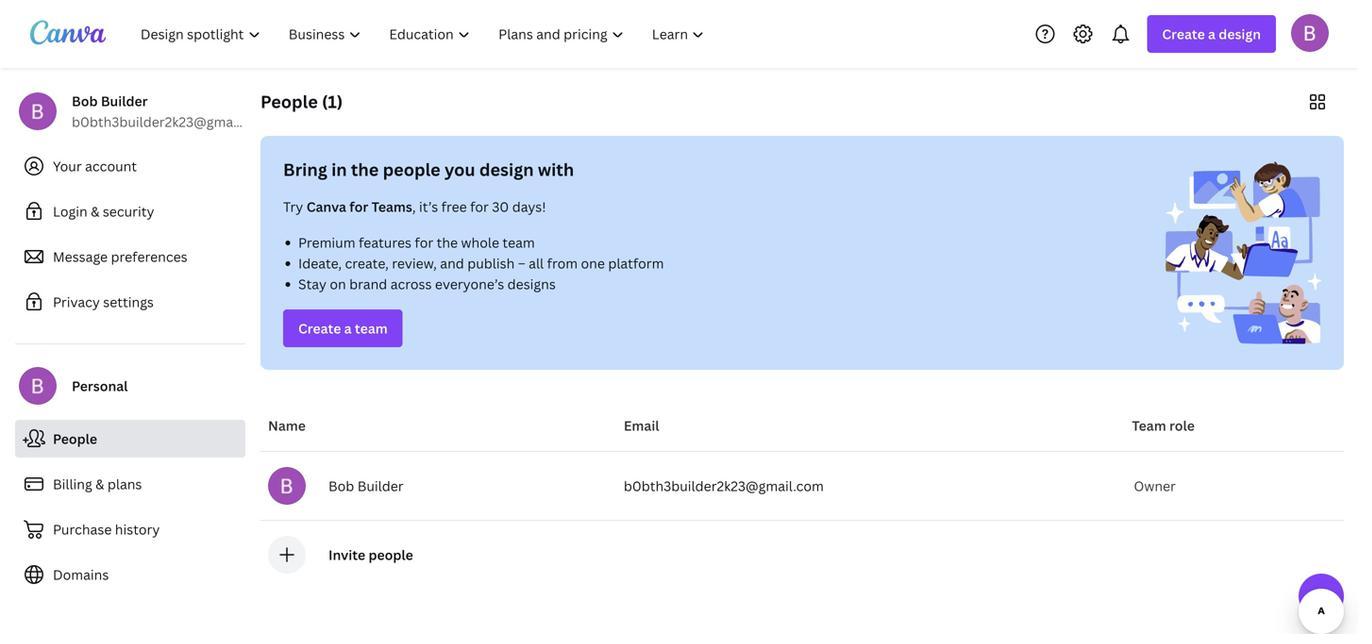 Task type: locate. For each thing, give the bounding box(es) containing it.
top level navigation element
[[128, 15, 721, 53]]

people left (1) at the top left
[[261, 90, 318, 113]]

1 vertical spatial people
[[369, 546, 413, 564]]

0 vertical spatial &
[[91, 202, 99, 220]]

builder
[[101, 92, 148, 110], [358, 477, 404, 495]]

0 vertical spatial a
[[1208, 25, 1216, 43]]

the right in
[[351, 158, 379, 181]]

people up ,
[[383, 158, 441, 181]]

owner button
[[1132, 467, 1186, 505]]

the up 'and'
[[437, 234, 458, 252]]

designs
[[508, 275, 556, 293]]

bob builder button
[[268, 467, 609, 505]]

team up –
[[503, 234, 535, 252]]

2 horizontal spatial for
[[470, 198, 489, 216]]

for left 30
[[470, 198, 489, 216]]

1 horizontal spatial people
[[261, 90, 318, 113]]

bob up invite
[[329, 477, 354, 495]]

0 horizontal spatial a
[[344, 320, 352, 337]]

& right login in the left of the page
[[91, 202, 99, 220]]

bob builder image
[[1291, 14, 1329, 52]]

team down brand
[[355, 320, 388, 337]]

0 horizontal spatial team
[[355, 320, 388, 337]]

for for teams
[[350, 198, 368, 216]]

0 vertical spatial create
[[1162, 25, 1205, 43]]

0 horizontal spatial builder
[[101, 92, 148, 110]]

& left plans
[[95, 475, 104, 493]]

on
[[330, 275, 346, 293]]

1 horizontal spatial design
[[1219, 25, 1261, 43]]

and
[[440, 254, 464, 272]]

0 vertical spatial the
[[351, 158, 379, 181]]

bob
[[72, 92, 98, 110], [329, 477, 354, 495]]

design up 30
[[479, 158, 534, 181]]

30
[[492, 198, 509, 216]]

create for create a design
[[1162, 25, 1205, 43]]

0 vertical spatial builder
[[101, 92, 148, 110]]

bob for bob builder
[[329, 477, 354, 495]]

email
[[624, 417, 659, 435]]

0 horizontal spatial create
[[298, 320, 341, 337]]

builder up your account link
[[101, 92, 148, 110]]

bob up your account
[[72, 92, 98, 110]]

create a design button
[[1147, 15, 1276, 53]]

0 vertical spatial design
[[1219, 25, 1261, 43]]

the
[[351, 158, 379, 181], [437, 234, 458, 252]]

create inside dropdown button
[[1162, 25, 1205, 43]]

create,
[[345, 254, 389, 272]]

people up billing
[[53, 430, 97, 448]]

0 horizontal spatial for
[[350, 198, 368, 216]]

for inside premium features for the whole team ideate, create, review, and publish – all from one platform stay on brand across everyone's designs
[[415, 234, 433, 252]]

publish
[[467, 254, 515, 272]]

account
[[85, 157, 137, 175]]

teams
[[372, 198, 412, 216]]

canva
[[307, 198, 346, 216]]

1 horizontal spatial builder
[[358, 477, 404, 495]]

1 horizontal spatial create
[[1162, 25, 1205, 43]]

create a team
[[298, 320, 388, 337]]

1 horizontal spatial a
[[1208, 25, 1216, 43]]

1 vertical spatial create
[[298, 320, 341, 337]]

history
[[115, 521, 160, 539]]

create inside button
[[298, 320, 341, 337]]

a inside button
[[344, 320, 352, 337]]

list
[[283, 232, 787, 295]]

plans
[[107, 475, 142, 493]]

1 vertical spatial a
[[344, 320, 352, 337]]

0 vertical spatial bob
[[72, 92, 98, 110]]

try
[[283, 198, 303, 216]]

bob inside "button"
[[329, 477, 354, 495]]

invite people
[[329, 546, 413, 564]]

the inside premium features for the whole team ideate, create, review, and publish – all from one platform stay on brand across everyone's designs
[[437, 234, 458, 252]]

1 vertical spatial team
[[355, 320, 388, 337]]

role
[[1170, 417, 1195, 435]]

builder inside "button"
[[358, 477, 404, 495]]

login & security
[[53, 202, 154, 220]]

b0bth3builder2k23@gmail.com
[[72, 113, 272, 131], [624, 477, 824, 495]]

your account
[[53, 157, 137, 175]]

1 horizontal spatial the
[[437, 234, 458, 252]]

for right canva
[[350, 198, 368, 216]]

builder for bob builder b0bth3builder2k23@gmail.com
[[101, 92, 148, 110]]

purchase history link
[[15, 511, 245, 548]]

? button
[[1299, 574, 1344, 619]]

it's
[[419, 198, 438, 216]]

0 vertical spatial team
[[503, 234, 535, 252]]

platform
[[608, 254, 664, 272]]

0 vertical spatial b0bth3builder2k23@gmail.com
[[72, 113, 272, 131]]

purchase history
[[53, 521, 160, 539]]

people
[[261, 90, 318, 113], [53, 430, 97, 448]]

personal
[[72, 377, 128, 395]]

features
[[359, 234, 412, 252]]

people right invite
[[369, 546, 413, 564]]

days!
[[512, 198, 546, 216]]

team role
[[1132, 417, 1195, 435]]

0 vertical spatial people
[[261, 90, 318, 113]]

1 horizontal spatial team
[[503, 234, 535, 252]]

1 horizontal spatial b0bth3builder2k23@gmail.com
[[624, 477, 824, 495]]

for
[[350, 198, 368, 216], [470, 198, 489, 216], [415, 234, 433, 252]]

a inside dropdown button
[[1208, 25, 1216, 43]]

1 horizontal spatial bob
[[329, 477, 354, 495]]

you
[[445, 158, 475, 181]]

for up review,
[[415, 234, 433, 252]]

1 vertical spatial design
[[479, 158, 534, 181]]

1 vertical spatial bob
[[329, 477, 354, 495]]

privacy settings
[[53, 293, 154, 311]]

1 horizontal spatial for
[[415, 234, 433, 252]]

team
[[1132, 417, 1167, 435]]

0 horizontal spatial people
[[53, 430, 97, 448]]

across
[[391, 275, 432, 293]]

1 vertical spatial people
[[53, 430, 97, 448]]

everyone's
[[435, 275, 504, 293]]

team
[[503, 234, 535, 252], [355, 320, 388, 337]]

,
[[412, 198, 416, 216]]

builder inside bob builder b0bth3builder2k23@gmail.com
[[101, 92, 148, 110]]

people
[[383, 158, 441, 181], [369, 546, 413, 564]]

login
[[53, 202, 87, 220]]

0 horizontal spatial the
[[351, 158, 379, 181]]

a for team
[[344, 320, 352, 337]]

in
[[331, 158, 347, 181]]

from
[[547, 254, 578, 272]]

builder up invite people
[[358, 477, 404, 495]]

1 vertical spatial builder
[[358, 477, 404, 495]]

& for login
[[91, 202, 99, 220]]

create a design
[[1162, 25, 1261, 43]]

whole
[[461, 234, 499, 252]]

1 vertical spatial b0bth3builder2k23@gmail.com
[[624, 477, 824, 495]]

billing & plans link
[[15, 465, 245, 503]]

team inside button
[[355, 320, 388, 337]]

bob inside bob builder b0bth3builder2k23@gmail.com
[[72, 92, 98, 110]]

a
[[1208, 25, 1216, 43], [344, 320, 352, 337]]

1 vertical spatial &
[[95, 475, 104, 493]]

your
[[53, 157, 82, 175]]

0 vertical spatial people
[[383, 158, 441, 181]]

design left bob builder icon
[[1219, 25, 1261, 43]]

0 horizontal spatial bob
[[72, 92, 98, 110]]

design
[[1219, 25, 1261, 43], [479, 158, 534, 181]]

create
[[1162, 25, 1205, 43], [298, 320, 341, 337]]

a for design
[[1208, 25, 1216, 43]]

&
[[91, 202, 99, 220], [95, 475, 104, 493]]

1 vertical spatial the
[[437, 234, 458, 252]]

bring
[[283, 158, 327, 181]]

bob for bob builder b0bth3builder2k23@gmail.com
[[72, 92, 98, 110]]



Task type: describe. For each thing, give the bounding box(es) containing it.
one
[[581, 254, 605, 272]]

invite people button
[[329, 546, 413, 564]]

(1)
[[322, 90, 343, 113]]

billing
[[53, 475, 92, 493]]

security
[[103, 202, 154, 220]]

domains
[[53, 566, 109, 584]]

review,
[[392, 254, 437, 272]]

invite
[[329, 546, 365, 564]]

0 horizontal spatial b0bth3builder2k23@gmail.com
[[72, 113, 272, 131]]

ideate,
[[298, 254, 342, 272]]

for for the
[[415, 234, 433, 252]]

message
[[53, 248, 108, 266]]

with
[[538, 158, 574, 181]]

list containing premium features for the whole team
[[283, 232, 787, 295]]

privacy
[[53, 293, 100, 311]]

bob builder
[[329, 477, 404, 495]]

your account link
[[15, 147, 245, 185]]

try canva for teams , it's free for 30 days!
[[283, 198, 546, 216]]

create for create a team
[[298, 320, 341, 337]]

create a team button
[[283, 310, 403, 347]]

0 horizontal spatial design
[[479, 158, 534, 181]]

login & security link
[[15, 193, 245, 230]]

premium
[[298, 234, 356, 252]]

owner
[[1134, 477, 1176, 495]]

design inside dropdown button
[[1219, 25, 1261, 43]]

preferences
[[111, 248, 188, 266]]

?
[[1317, 583, 1327, 610]]

all
[[529, 254, 544, 272]]

privacy settings link
[[15, 283, 245, 321]]

–
[[518, 254, 526, 272]]

builder for bob builder
[[358, 477, 404, 495]]

message preferences link
[[15, 238, 245, 276]]

& for billing
[[95, 475, 104, 493]]

domains link
[[15, 556, 245, 594]]

people link
[[15, 420, 245, 458]]

people for people
[[53, 430, 97, 448]]

people (1)
[[261, 90, 343, 113]]

people for people (1)
[[261, 90, 318, 113]]

settings
[[103, 293, 154, 311]]

premium features for the whole team ideate, create, review, and publish – all from one platform stay on brand across everyone's designs
[[298, 234, 664, 293]]

billing & plans
[[53, 475, 142, 493]]

brand
[[349, 275, 387, 293]]

purchase
[[53, 521, 112, 539]]

stay
[[298, 275, 327, 293]]

bring in the people you design with
[[283, 158, 574, 181]]

team inside premium features for the whole team ideate, create, review, and publish – all from one platform stay on brand across everyone's designs
[[503, 234, 535, 252]]

free
[[441, 198, 467, 216]]

name
[[268, 417, 306, 435]]

message preferences
[[53, 248, 188, 266]]

bob builder b0bth3builder2k23@gmail.com
[[72, 92, 272, 131]]



Task type: vqa. For each thing, say whether or not it's contained in the screenshot.
pre-
no



